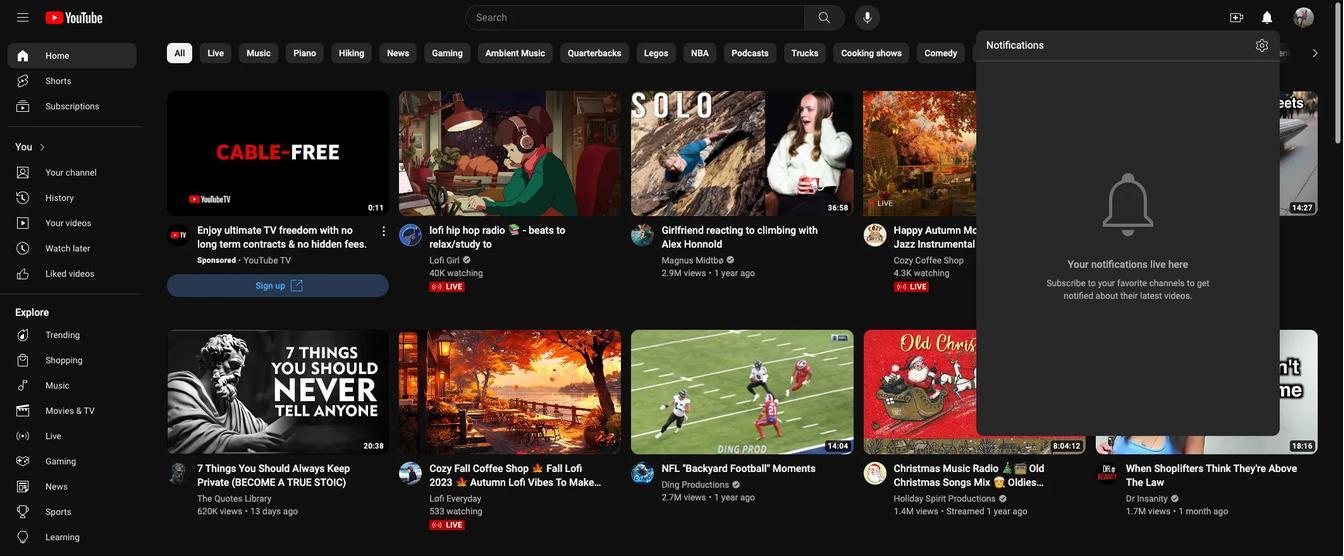 Task type: describe. For each thing, give the bounding box(es) containing it.
live for lofi hip hop radio 📚 - beats to relax/study to
[[446, 282, 462, 291]]

4.3k
[[894, 268, 912, 278]]

to right 'beats'
[[557, 224, 566, 236]]

nyc
[[1126, 224, 1146, 236]]

2.7m views
[[662, 493, 706, 503]]

40k watching
[[430, 268, 483, 278]]

honnold
[[684, 238, 722, 250]]

7
[[197, 463, 203, 475]]

2 fall from the left
[[547, 463, 563, 475]]

gaming inside tab list
[[432, 48, 463, 58]]

0 vertical spatial live
[[208, 48, 224, 58]]

days for anti-
[[1186, 268, 1205, 278]]

live status for lofi hip hop radio 📚 - beats to relax/study to
[[430, 282, 465, 292]]

your for your notifications live here
[[1068, 259, 1089, 271]]

0:11
[[368, 203, 384, 212]]

ding productions
[[662, 480, 729, 490]]

11 seconds element
[[368, 203, 384, 212]]

sign up
[[256, 281, 285, 291]]

ago down oldies at the right bottom
[[1013, 507, 1028, 517]]

old
[[1029, 463, 1045, 475]]

happy autumn morning & relaxing jazz instrumental music at outdoor coffee shop ambience for working by cozy coffee shop 1,780,405 views element
[[894, 224, 1071, 264]]

you inside 7 things you should always keep private  (become a true stoic)
[[239, 463, 256, 475]]

a
[[278, 477, 285, 489]]

to left your
[[1088, 278, 1096, 288]]

hiking
[[339, 48, 364, 58]]

views for reacting
[[684, 268, 706, 278]]

your videos
[[46, 218, 91, 228]]

live inside live button
[[878, 199, 893, 208]]

tab list containing all
[[167, 35, 1343, 71]]

driving
[[1028, 48, 1056, 58]]

make
[[569, 477, 594, 489]]

views for things
[[220, 507, 242, 517]]

hidden
[[311, 238, 342, 250]]

is
[[1148, 224, 1156, 236]]

mix
[[974, 477, 991, 489]]

20:38
[[364, 442, 384, 451]]

lofi hip hop radio 📚 - beats to relax/study to
[[430, 224, 566, 250]]

your
[[1098, 278, 1115, 288]]

streets…
[[1126, 238, 1166, 250]]

nfl "backyard football" moments link
[[662, 462, 816, 476]]

ago for 7 things you should always keep private  (become a true stoic)
[[283, 507, 298, 517]]

1 horizontal spatial no
[[341, 224, 353, 236]]

insanity
[[1137, 494, 1168, 504]]

oldies
[[1008, 477, 1037, 489]]

always
[[292, 463, 325, 475]]

your for your videos
[[46, 218, 64, 228]]

lofi up and
[[509, 477, 526, 489]]

holiday spirit productions link
[[894, 493, 997, 505]]

sign up link
[[167, 274, 389, 297]]

to left get
[[1187, 278, 1195, 288]]

7 things you should always keep private  (become a true stoic) link
[[197, 462, 374, 490]]

when shoplifters think they're above the law link
[[1126, 462, 1303, 490]]

everyday
[[446, 494, 481, 504]]

lofi everyday 533 watching
[[430, 494, 484, 517]]

dr
[[1126, 494, 1135, 504]]

2.9m views
[[662, 268, 706, 278]]

1.4m views
[[894, 507, 939, 517]]

live button
[[871, 191, 893, 216]]

stoic)
[[314, 477, 346, 489]]

Search text field
[[476, 9, 802, 26]]

& inside the happy autumn morning & relaxing jazz instrumental music at outdoor coffee shop ambience for working
[[1004, 224, 1010, 236]]

18:16
[[1293, 442, 1313, 451]]

views for shoplifters
[[1148, 507, 1171, 517]]

1 for nfl
[[714, 493, 719, 503]]

music up songs
[[943, 463, 971, 475]]

to
[[556, 477, 567, 489]]

1 vertical spatial tv
[[280, 255, 291, 265]]

true
[[287, 477, 312, 489]]

when shoplifters think they're above the law
[[1126, 463, 1297, 489]]

0 horizontal spatial the
[[197, 494, 212, 504]]

the inside when shoplifters think they're above the law
[[1126, 477, 1143, 489]]

holiday spirit productions
[[894, 494, 996, 504]]

with for freedom
[[320, 224, 339, 236]]

sign
[[256, 281, 273, 291]]

🎅
[[993, 477, 1006, 489]]

favorite
[[1117, 278, 1147, 288]]

quarterbacks
[[568, 48, 622, 58]]

shop inside the happy autumn morning & relaxing jazz instrumental music at outdoor coffee shop ambience for working
[[927, 252, 950, 264]]

trucks
[[792, 48, 819, 58]]

the quotes library link
[[197, 493, 272, 505]]

7 things you should always keep private  (become a true stoic) by the quotes library 620,566 views 13 days ago 20 minutes element
[[197, 462, 374, 490]]

ding productions image
[[631, 462, 654, 485]]

vibes
[[528, 477, 554, 489]]

go to channel: youtube tv. element
[[244, 255, 291, 265]]

2 tab from the left
[[1191, 43, 1248, 63]]

watch later
[[46, 244, 90, 254]]

2 vertical spatial year
[[994, 507, 1011, 517]]

dr insanity image
[[1096, 462, 1119, 485]]

magnus
[[662, 255, 694, 265]]

2.9m
[[662, 268, 682, 278]]

ultimate
[[224, 224, 262, 236]]

enjoy
[[197, 224, 222, 236]]

Sign up text field
[[256, 281, 285, 291]]

library
[[245, 494, 272, 504]]

ago for girlfriend reacting to climbing with alex honnold
[[740, 268, 755, 278]]

18 minutes, 16 seconds element
[[1293, 442, 1313, 451]]

ad - enjoy ultimate tv freedom with no long term contracts & no hidden fees. - 11 seconds - watch across your devices and start streaming the tv you love. - youtube tv - play video element
[[197, 224, 374, 251]]

views for music
[[916, 507, 939, 517]]

1 fall from the left
[[454, 463, 470, 475]]

lofi hip hop radio 📚 - beats to relax/study to by lofi girl 299,617,567 views element
[[430, 224, 606, 251]]

ding
[[662, 480, 680, 490]]

jazz
[[894, 238, 915, 250]]

explore
[[15, 307, 49, 319]]

views for "backyard
[[684, 493, 706, 503]]

happy autumn morning & relaxing jazz instrumental music at outdoor coffee shop ambience for working
[[894, 224, 1056, 264]]

lofi girl image
[[399, 224, 422, 246]]

girlfriend reacting to climbing with alex honnold by magnus midtbø 2,985,267 views 1 year ago 36 minutes from your watch later playlist element
[[662, 224, 838, 251]]

term
[[220, 238, 241, 250]]

watching inside lofi everyday 533 watching
[[447, 507, 483, 517]]

cozy fall coffee shop 🍁 fall lofi 2023 🍁 autumn lofi vibes to make you feel warm and peaceful
[[430, 463, 594, 503]]

learning
[[46, 533, 80, 543]]

shows
[[876, 48, 902, 58]]

live for cozy fall coffee shop 🍁 fall lofi 2023 🍁 autumn lofi vibes to make you feel warm and peaceful
[[446, 521, 462, 530]]

relaxing
[[1013, 224, 1052, 236]]

live status for cozy fall coffee shop 🍁 fall lofi 2023 🍁 autumn lofi vibes to make you feel warm and peaceful
[[430, 521, 465, 531]]

14:04 link
[[631, 330, 854, 456]]

lofi up make at the bottom left
[[565, 463, 582, 475]]

music up movies
[[46, 381, 70, 391]]

1 year ago for reacting
[[714, 268, 755, 278]]

0 horizontal spatial news
[[46, 482, 68, 492]]

36:58 link
[[631, 91, 854, 217]]

watching down girl
[[447, 268, 483, 278]]

to inside the girlfriend reacting to climbing with alex honnold
[[746, 224, 755, 236]]

3 days ago
[[1179, 268, 1222, 278]]

dr insanity
[[1126, 494, 1168, 504]]

1.7m views
[[1126, 507, 1171, 517]]

0 horizontal spatial live
[[46, 431, 61, 441]]

lofi
[[430, 224, 444, 236]]

2 vertical spatial &
[[76, 406, 82, 416]]

magnus midtbø
[[662, 255, 724, 265]]

liked videos
[[46, 269, 94, 279]]

here
[[1169, 259, 1189, 271]]

36:58
[[828, 203, 849, 212]]

live for happy autumn morning & relaxing jazz instrumental music at outdoor coffee shop ambience for working
[[910, 282, 927, 291]]

2.7m
[[662, 493, 682, 503]]

streamed 1 year ago
[[947, 507, 1028, 517]]

days for should
[[263, 507, 281, 517]]

watching inside cozy coffee shop 4.3k watching
[[914, 268, 950, 278]]

3 christmas from the top
[[894, 491, 941, 503]]

comedy
[[925, 48, 957, 58]]

up
[[275, 281, 285, 291]]

shop inside cozy coffee shop 4.3k watching
[[944, 255, 964, 265]]

you inside cozy fall coffee shop 🍁 fall lofi 2023 🍁 autumn lofi vibes to make you feel warm and peaceful
[[430, 491, 447, 503]]

feel
[[449, 491, 468, 503]]

peaceful
[[520, 491, 560, 503]]

cash jordan link
[[1126, 254, 1177, 267]]

36 minutes, 58 seconds element
[[828, 203, 849, 212]]

0:11 button
[[167, 91, 389, 217]]

1.3m views
[[1126, 268, 1171, 278]]

happy
[[894, 224, 923, 236]]

8:04:12
[[1054, 442, 1081, 451]]

keep
[[327, 463, 350, 475]]

autumn inside cozy fall coffee shop 🍁 fall lofi 2023 🍁 autumn lofi vibes to make you feel warm and peaceful
[[470, 477, 506, 489]]

nba
[[691, 48, 709, 58]]

1 tab from the left
[[1071, 43, 1183, 63]]

0 horizontal spatial gaming
[[46, 457, 76, 467]]



Task type: vqa. For each thing, say whether or not it's contained in the screenshot.
the rightmost setting
no



Task type: locate. For each thing, give the bounding box(es) containing it.
0 vertical spatial productions
[[682, 480, 729, 490]]

1 year ago for "backyard
[[714, 493, 755, 503]]

lofi up 533
[[430, 494, 444, 504]]

0 vertical spatial 1 year ago
[[714, 268, 755, 278]]

watching down everyday on the bottom left of the page
[[447, 507, 483, 517]]

the down the when
[[1126, 477, 1143, 489]]

lofi inside lofi everyday 533 watching
[[430, 494, 444, 504]]

cozy inside cozy fall coffee shop 🍁 fall lofi 2023 🍁 autumn lofi vibes to make you feel warm and peaceful
[[430, 463, 452, 475]]

0 horizontal spatial 🍁
[[455, 477, 468, 489]]

1 vertical spatial the
[[197, 494, 212, 504]]

1 vertical spatial days
[[263, 507, 281, 517]]

2 vertical spatial live
[[46, 431, 61, 441]]

news up sports
[[46, 482, 68, 492]]

1 vertical spatial videos
[[69, 269, 94, 279]]

trending
[[46, 330, 80, 340]]

music left piano
[[247, 48, 271, 58]]

1 vertical spatial live
[[878, 199, 893, 208]]

tv for &
[[84, 406, 95, 416]]

learning link
[[8, 525, 137, 550], [8, 525, 137, 550]]

1 horizontal spatial autumn
[[925, 224, 961, 236]]

0 horizontal spatial &
[[76, 406, 82, 416]]

1 for girlfriend
[[714, 268, 719, 278]]

year for reacting
[[722, 268, 738, 278]]

tab list
[[167, 35, 1343, 71]]

1 horizontal spatial the
[[1126, 477, 1143, 489]]

your channel
[[46, 168, 97, 178]]

to down radio
[[483, 238, 492, 250]]

year
[[722, 268, 738, 278], [722, 493, 738, 503], [994, 507, 1011, 517]]

1 vertical spatial you
[[239, 463, 256, 475]]

cozy inside cozy coffee shop 4.3k watching
[[894, 255, 913, 265]]

year down midtbø at the right
[[722, 268, 738, 278]]

1 vertical spatial your
[[46, 218, 64, 228]]

views down spirit
[[916, 507, 939, 517]]

1
[[714, 268, 719, 278], [714, 493, 719, 503], [987, 507, 992, 517], [1179, 507, 1184, 517]]

ago right month
[[1214, 507, 1229, 517]]

1 horizontal spatial live
[[208, 48, 224, 58]]

1 horizontal spatial fall
[[547, 463, 563, 475]]

year for "backyard
[[722, 493, 738, 503]]

anti-
[[1198, 224, 1220, 236]]

cozy
[[894, 255, 913, 265], [430, 463, 452, 475]]

ago for nfl "backyard football" moments
[[740, 493, 755, 503]]

music down morning
[[978, 238, 1005, 250]]

ago for nyc is building anti-homeless streets…
[[1207, 268, 1222, 278]]

0 horizontal spatial fall
[[454, 463, 470, 475]]

cash jordan
[[1126, 255, 1176, 265]]

1 year ago
[[714, 268, 755, 278], [714, 493, 755, 503]]

home link
[[8, 43, 137, 68], [8, 43, 137, 68]]

1 with from the left
[[320, 224, 339, 236]]

1 vertical spatial &
[[289, 238, 295, 250]]

your for your channel
[[46, 168, 64, 178]]

with for climbing
[[799, 224, 818, 236]]

nfl "backyard football" moments by ding productions 2,766,390 views 1 year ago 14 minutes, 4 seconds element
[[662, 462, 816, 476]]

cozy up 2023
[[430, 463, 452, 475]]

ago up get
[[1207, 268, 1222, 278]]

legos
[[644, 48, 669, 58]]

girlfriend reacting to climbing with alex honnold link
[[662, 224, 838, 251]]

0 horizontal spatial no
[[298, 238, 309, 250]]

later
[[73, 244, 90, 254]]

1 vertical spatial christmas
[[894, 477, 941, 489]]

ago down girlfriend reacting to climbing with alex honnold link
[[740, 268, 755, 278]]

no up fees.
[[341, 224, 353, 236]]

2 horizontal spatial you
[[430, 491, 447, 503]]

0 horizontal spatial productions
[[682, 480, 729, 490]]

for
[[1000, 252, 1013, 264]]

8 hours, 4 minutes, 12 seconds element
[[1054, 442, 1081, 451]]

with
[[320, 224, 339, 236], [799, 224, 818, 236]]

tv inside "enjoy ultimate tv freedom with no long term contracts & no hidden fees."
[[264, 224, 277, 236]]

2 horizontal spatial &
[[1004, 224, 1010, 236]]

0 vertical spatial gaming
[[432, 48, 463, 58]]

cash jordan image
[[1096, 224, 1119, 246]]

2023
[[430, 477, 453, 489]]

0 vertical spatial the
[[1126, 477, 1143, 489]]

videos down later
[[69, 269, 94, 279]]

1 christmas from the top
[[894, 463, 941, 475]]

1 vertical spatial cozy
[[430, 463, 452, 475]]

2 horizontal spatial live
[[878, 199, 893, 208]]

subscribe
[[1047, 278, 1086, 288]]

long
[[197, 238, 217, 250]]

recently
[[1263, 48, 1298, 58]]

with up hidden
[[320, 224, 339, 236]]

1 for when
[[1179, 507, 1184, 517]]

live
[[208, 48, 224, 58], [878, 199, 893, 208], [46, 431, 61, 441]]

the up 620k
[[197, 494, 212, 504]]

2 vertical spatial tv
[[84, 406, 95, 416]]

cozy fall coffee shop 🍁 fall lofi 2023 🍁 autumn lofi vibes to make you feel warm and peaceful by lofi everyday  125,377 views element
[[430, 462, 606, 503]]

when shoplifters think they're above the law by dr insanity 1,797,648 views 1 month ago 18 minutes element
[[1126, 462, 1303, 490]]

think
[[1206, 463, 1231, 475]]

your up watch
[[46, 218, 64, 228]]

views for is
[[1148, 268, 1171, 278]]

0 horizontal spatial tv
[[84, 406, 95, 416]]

2 vertical spatial your
[[1068, 259, 1089, 271]]

&
[[1004, 224, 1010, 236], [289, 238, 295, 250], [76, 406, 82, 416]]

go to channel: youtube tv. image
[[167, 224, 190, 246]]

1 1 year ago from the top
[[714, 268, 755, 278]]

1 horizontal spatial with
[[799, 224, 818, 236]]

live down 4.3k in the top right of the page
[[910, 282, 927, 291]]

radio
[[482, 224, 505, 236]]

tv down ad - enjoy ultimate tv freedom with no long term contracts & no hidden fees. - 11 seconds - watch across your devices and start streaming the tv you love. - youtube tv - play video element
[[280, 255, 291, 265]]

uploaded
[[1300, 48, 1336, 58]]

cozy coffee shop image
[[864, 224, 886, 246]]

your up subscribe
[[1068, 259, 1089, 271]]

live right 'all'
[[208, 48, 224, 58]]

with inside "enjoy ultimate tv freedom with no long term contracts & no hidden fees."
[[320, 224, 339, 236]]

coffee inside cozy fall coffee shop 🍁 fall lofi 2023 🍁 autumn lofi vibes to make you feel warm and peaceful
[[473, 463, 503, 475]]

days up get
[[1186, 268, 1205, 278]]

month
[[1186, 507, 1212, 517]]

enjoy ultimate tv freedom with no long term contracts & no hidden fees.
[[197, 224, 367, 250]]

videos.
[[1165, 291, 1193, 301]]

0 vertical spatial tv
[[264, 224, 277, 236]]

live status down the 40k watching
[[430, 282, 465, 292]]

14 minutes, 27 seconds element
[[1293, 203, 1313, 212]]

channels
[[1149, 278, 1185, 288]]

coffee down instrumental
[[916, 255, 942, 265]]

your notifications live here
[[1068, 259, 1189, 271]]

0 horizontal spatial cozy
[[430, 463, 452, 475]]

1 vertical spatial autumn
[[470, 477, 506, 489]]

0 vertical spatial no
[[341, 224, 353, 236]]

0 vertical spatial videos
[[66, 218, 91, 228]]

days right 13
[[263, 507, 281, 517]]

sports link
[[8, 500, 137, 525], [8, 500, 137, 525]]

fall up feel
[[454, 463, 470, 475]]

1 year ago down nfl "backyard football" moments by ding productions 2,766,390 views 1 year ago 14 minutes, 4 seconds element
[[714, 493, 755, 503]]

live link
[[8, 424, 137, 449], [8, 424, 137, 449]]

get
[[1197, 278, 1210, 288]]

shop inside cozy fall coffee shop 🍁 fall lofi 2023 🍁 autumn lofi vibes to make you feel warm and peaceful
[[506, 463, 529, 475]]

views down quotes
[[220, 507, 242, 517]]

1 vertical spatial no
[[298, 238, 309, 250]]

live down lofi everyday 533 watching
[[446, 521, 462, 530]]

productions up streamed
[[948, 494, 996, 504]]

happy autumn morning & relaxing jazz instrumental music at outdoor coffee shop ambience for working link
[[894, 224, 1071, 264]]

-
[[523, 224, 526, 236]]

your videos link
[[8, 211, 137, 236], [8, 211, 137, 236]]

to right reacting
[[746, 224, 755, 236]]

ago down football"
[[740, 493, 755, 503]]

homeless
[[1220, 224, 1265, 236]]

morning
[[964, 224, 1001, 236]]

no down freedom
[[298, 238, 309, 250]]

0 horizontal spatial with
[[320, 224, 339, 236]]

coffee up warm
[[473, 463, 503, 475]]

year down 2022
[[994, 507, 1011, 517]]

1 vertical spatial 1 year ago
[[714, 493, 755, 503]]

tab
[[1071, 43, 1183, 63], [1191, 43, 1248, 63]]

1 vertical spatial year
[[722, 493, 738, 503]]

sponsored
[[197, 256, 236, 265]]

movies & tv link
[[8, 398, 137, 424], [8, 398, 137, 424]]

2 christmas from the top
[[894, 477, 941, 489]]

working
[[1016, 252, 1053, 264]]

& inside "enjoy ultimate tv freedom with no long term contracts & no hidden fees."
[[289, 238, 295, 250]]

lofi up 40k
[[430, 255, 444, 265]]

gaming down movies
[[46, 457, 76, 467]]

fall up the to
[[547, 463, 563, 475]]

youtube
[[244, 255, 278, 265]]

christmas music radio 🎄📻 old christmas songs mix 🎅 oldies christmas music 2022 by holiday spirit productions 1,434,995 views streamed 1 year ago 8 hours, 4 minutes element
[[894, 462, 1071, 503]]

0 vertical spatial &
[[1004, 224, 1010, 236]]

1 horizontal spatial 🍁
[[531, 463, 544, 475]]

1 horizontal spatial cozy
[[894, 255, 913, 265]]

reacting
[[706, 224, 743, 236]]

lofi
[[430, 255, 444, 265], [565, 463, 582, 475], [509, 477, 526, 489], [430, 494, 444, 504]]

2 with from the left
[[799, 224, 818, 236]]

gaming left ambient
[[432, 48, 463, 58]]

watching
[[447, 268, 483, 278], [914, 268, 950, 278], [447, 507, 483, 517]]

gaming link
[[8, 449, 137, 474], [8, 449, 137, 474]]

1 vertical spatial productions
[[948, 494, 996, 504]]

1 horizontal spatial productions
[[948, 494, 996, 504]]

youtube video player element
[[863, 91, 1086, 216]]

cooking
[[841, 48, 874, 58]]

views down insanity
[[1148, 507, 1171, 517]]

0 vertical spatial 🍁
[[531, 463, 544, 475]]

20:38 link
[[167, 330, 389, 456]]

avatar image image
[[1294, 8, 1314, 28]]

videos for liked videos
[[69, 269, 94, 279]]

0 vertical spatial you
[[15, 141, 32, 153]]

live down the 40k watching
[[446, 282, 462, 291]]

0 horizontal spatial days
[[263, 507, 281, 517]]

0 vertical spatial christmas
[[894, 463, 941, 475]]

christmas music radio 🎄📻 old christmas songs mix 🎅 oldies christmas music 2022
[[894, 463, 1045, 503]]

cozy up 4.3k in the top right of the page
[[894, 255, 913, 265]]

0 vertical spatial year
[[722, 268, 738, 278]]

1 down ding productions link
[[714, 493, 719, 503]]

ago for when shoplifters think they're above the law
[[1214, 507, 1229, 517]]

0 horizontal spatial autumn
[[470, 477, 506, 489]]

2 vertical spatial christmas
[[894, 491, 941, 503]]

1 month ago
[[1179, 507, 1229, 517]]

ambient
[[486, 48, 519, 58]]

14 minutes, 4 seconds element
[[828, 442, 849, 451]]

productions
[[682, 480, 729, 490], [948, 494, 996, 504]]

1 horizontal spatial tv
[[264, 224, 277, 236]]

autumn up instrumental
[[925, 224, 961, 236]]

0 vertical spatial days
[[1186, 268, 1205, 278]]

cooking shows
[[841, 48, 902, 58]]

0 vertical spatial news
[[387, 48, 409, 58]]

1 horizontal spatial tab
[[1191, 43, 1248, 63]]

2 horizontal spatial tv
[[280, 255, 291, 265]]

movies
[[46, 406, 74, 416]]

videos up later
[[66, 218, 91, 228]]

watching down cozy coffee shop link
[[914, 268, 950, 278]]

0 horizontal spatial tab
[[1071, 43, 1183, 63]]

1 horizontal spatial gaming
[[432, 48, 463, 58]]

coffee down jazz
[[894, 252, 924, 264]]

sports
[[46, 507, 71, 517]]

views
[[684, 268, 706, 278], [1148, 268, 1171, 278], [684, 493, 706, 503], [220, 507, 242, 517], [916, 507, 939, 517], [1148, 507, 1171, 517]]

🍁 up vibes
[[531, 463, 544, 475]]

jordan
[[1148, 255, 1176, 265]]

holiday
[[894, 494, 924, 504]]

autumn up warm
[[470, 477, 506, 489]]

productions down "backyard at the bottom of the page
[[682, 480, 729, 490]]

🍁 up feel
[[455, 477, 468, 489]]

2 vertical spatial you
[[430, 491, 447, 503]]

live down movies
[[46, 431, 61, 441]]

ambience
[[953, 252, 998, 264]]

music down songs
[[943, 491, 971, 503]]

1 vertical spatial gaming
[[46, 457, 76, 467]]

ago down true
[[283, 507, 298, 517]]

tv up the contracts
[[264, 224, 277, 236]]

views up channels
[[1148, 268, 1171, 278]]

live status down 4.3k in the top right of the page
[[894, 282, 929, 292]]

dr insanity link
[[1126, 493, 1169, 505]]

year down nfl "backyard football" moments by ding productions 2,766,390 views 1 year ago 14 minutes, 4 seconds element
[[722, 493, 738, 503]]

14:27 link
[[1096, 91, 1318, 217]]

with inside the girlfriend reacting to climbing with alex honnold
[[799, 224, 818, 236]]

live status down 533
[[430, 521, 465, 531]]

girlfriend reacting to climbing with alex honnold
[[662, 224, 818, 250]]

1 down 2022
[[987, 507, 992, 517]]

20 minutes, 38 seconds element
[[364, 442, 384, 451]]

outdoor
[[1019, 238, 1056, 250]]

1 vertical spatial news
[[46, 482, 68, 492]]

the quotes library image
[[167, 462, 190, 485]]

live up cozy coffee shop image
[[878, 199, 893, 208]]

music inside the happy autumn morning & relaxing jazz instrumental music at outdoor coffee shop ambience for working
[[978, 238, 1005, 250]]

holiday spirit productions image
[[864, 462, 886, 485]]

& down freedom
[[289, 238, 295, 250]]

subscribe to your favorite channels to get notified about their latest videos.
[[1047, 278, 1212, 301]]

live status
[[430, 282, 465, 292], [894, 282, 929, 292], [430, 521, 465, 531]]

views down magnus midtbø link
[[684, 268, 706, 278]]

coffee inside the happy autumn morning & relaxing jazz instrumental music at outdoor coffee shop ambience for working
[[894, 252, 924, 264]]

lofi everyday image
[[399, 462, 422, 485]]

cozy coffee shop 4.3k watching
[[894, 255, 964, 278]]

1 down midtbø at the right
[[714, 268, 719, 278]]

your up the history
[[46, 168, 64, 178]]

2 1 year ago from the top
[[714, 493, 755, 503]]

1 horizontal spatial news
[[387, 48, 409, 58]]

views down ding productions
[[684, 493, 706, 503]]

trending link
[[8, 323, 137, 348], [8, 323, 137, 348]]

& right movies
[[76, 406, 82, 416]]

magnus midtbø image
[[631, 224, 654, 246]]

None search field
[[443, 5, 848, 30]]

tv right movies
[[84, 406, 95, 416]]

0 horizontal spatial you
[[15, 141, 32, 153]]

you
[[15, 141, 32, 153], [239, 463, 256, 475], [430, 491, 447, 503]]

music right ambient
[[521, 48, 545, 58]]

0 vertical spatial your
[[46, 168, 64, 178]]

cozy for cozy fall coffee shop 🍁 fall lofi 2023 🍁 autumn lofi vibes to make you feel warm and peaceful
[[430, 463, 452, 475]]

cozy for cozy coffee shop 4.3k watching
[[894, 255, 913, 265]]

coffee inside cozy coffee shop 4.3k watching
[[916, 255, 942, 265]]

1 left month
[[1179, 507, 1184, 517]]

620k
[[197, 507, 218, 517]]

nyc is building anti-homeless streets… by cash jordan 1,324,539 views 3 days ago 14 minutes, 27 seconds element
[[1126, 224, 1303, 251]]

live status for happy autumn morning & relaxing jazz instrumental music at outdoor coffee shop ambience for working
[[894, 282, 929, 292]]

0 vertical spatial cozy
[[894, 255, 913, 265]]

nyc is building anti-homeless streets…
[[1126, 224, 1265, 250]]

building
[[1159, 224, 1196, 236]]

autumn inside the happy autumn morning & relaxing jazz instrumental music at outdoor coffee shop ambience for working
[[925, 224, 961, 236]]

14:27
[[1293, 203, 1313, 212]]

to
[[557, 224, 566, 236], [746, 224, 755, 236], [483, 238, 492, 250], [1088, 278, 1096, 288], [1187, 278, 1195, 288]]

their
[[1121, 291, 1138, 301]]

1 horizontal spatial &
[[289, 238, 295, 250]]

0 vertical spatial autumn
[[925, 224, 961, 236]]

1 year ago down midtbø at the right
[[714, 268, 755, 278]]

3
[[1179, 268, 1184, 278]]

cozy coffee shop link
[[894, 254, 965, 267]]

1 horizontal spatial days
[[1186, 268, 1205, 278]]

tv for ultimate
[[264, 224, 277, 236]]

radio
[[973, 463, 999, 475]]

news right hiking
[[387, 48, 409, 58]]

1 vertical spatial 🍁
[[455, 477, 468, 489]]

with right climbing
[[799, 224, 818, 236]]

notified
[[1064, 291, 1094, 301]]

notifications
[[1091, 259, 1148, 271]]

videos for your videos
[[66, 218, 91, 228]]

1 horizontal spatial you
[[239, 463, 256, 475]]

& up at
[[1004, 224, 1010, 236]]



